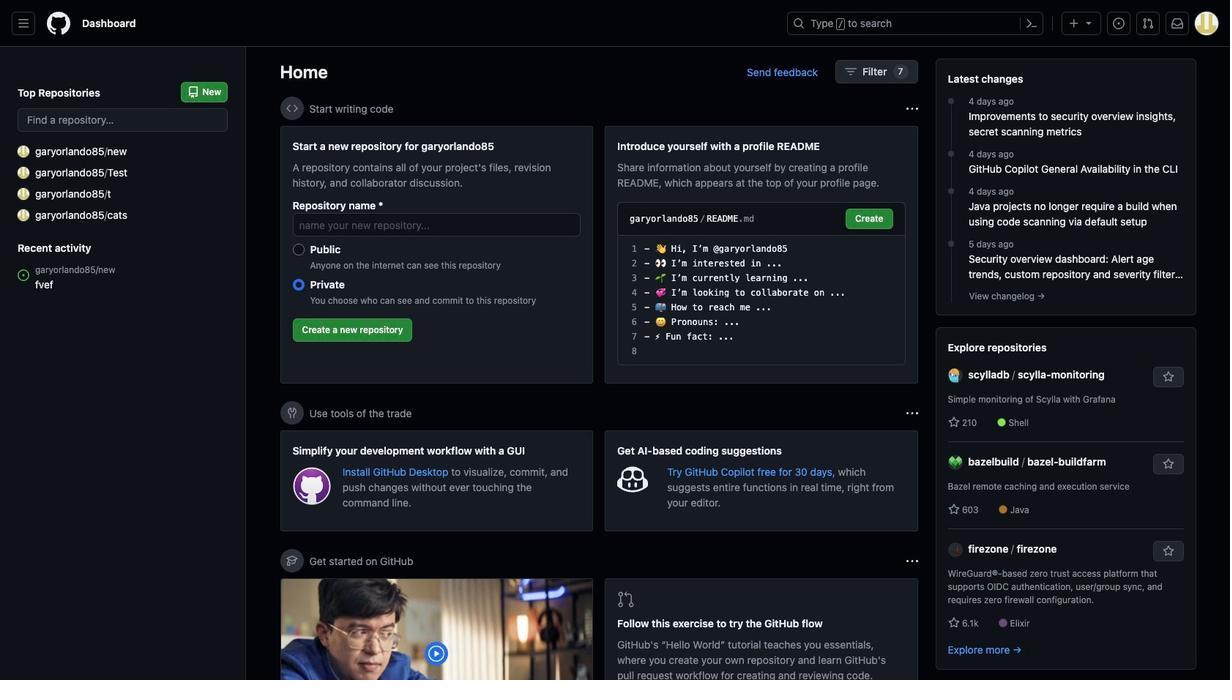 Task type: locate. For each thing, give the bounding box(es) containing it.
star image up @bazelbuild profile image
[[948, 417, 960, 428]]

try the github flow element
[[605, 578, 918, 680]]

mortar board image
[[286, 555, 298, 567]]

simplify your development workflow with a gui element
[[280, 431, 593, 532]]

plus image
[[1068, 18, 1080, 29]]

why am i seeing this? image for get ai-based coding suggestions element
[[906, 407, 918, 419]]

None submit
[[846, 209, 893, 229]]

why am i seeing this? image
[[906, 103, 918, 115], [906, 407, 918, 419]]

0 vertical spatial star image
[[948, 417, 960, 428]]

0 vertical spatial why am i seeing this? image
[[906, 103, 918, 115]]

issue opened image
[[1113, 18, 1125, 29]]

get ai-based coding suggestions element
[[605, 431, 918, 532]]

star image
[[948, 417, 960, 428], [948, 504, 960, 515]]

0 horizontal spatial git pull request image
[[617, 591, 635, 608]]

why am i seeing this? image
[[906, 555, 918, 567]]

None radio
[[293, 279, 304, 291]]

1 vertical spatial dot fill image
[[945, 148, 957, 160]]

tools image
[[286, 407, 298, 419]]

2 star this repository image from the top
[[1162, 545, 1174, 557]]

1 why am i seeing this? image from the top
[[906, 103, 918, 115]]

0 vertical spatial star this repository image
[[1162, 371, 1174, 383]]

notifications image
[[1172, 18, 1183, 29]]

git pull request image
[[1142, 18, 1154, 29], [617, 591, 635, 608]]

1 star this repository image from the top
[[1162, 371, 1174, 383]]

dot fill image
[[945, 95, 957, 107], [945, 148, 957, 160], [945, 185, 957, 197]]

star image for @bazelbuild profile image
[[948, 504, 960, 515]]

triangle down image
[[1083, 17, 1095, 29]]

1 vertical spatial star image
[[948, 504, 960, 515]]

2 why am i seeing this? image from the top
[[906, 407, 918, 419]]

test image
[[18, 167, 29, 178]]

0 vertical spatial git pull request image
[[1142, 18, 1154, 29]]

1 vertical spatial star this repository image
[[1162, 545, 1174, 557]]

1 horizontal spatial git pull request image
[[1142, 18, 1154, 29]]

0 vertical spatial dot fill image
[[945, 95, 957, 107]]

explore element
[[935, 59, 1196, 680]]

2 vertical spatial dot fill image
[[945, 185, 957, 197]]

star this repository image
[[1162, 371, 1174, 383], [1162, 545, 1174, 557]]

1 dot fill image from the top
[[945, 95, 957, 107]]

homepage image
[[47, 12, 70, 35]]

star image for the @scylladb profile image
[[948, 417, 960, 428]]

1 star image from the top
[[948, 417, 960, 428]]

2 star image from the top
[[948, 504, 960, 515]]

None radio
[[293, 244, 304, 256]]

t image
[[18, 188, 29, 200]]

what is github? element
[[280, 578, 593, 680]]

command palette image
[[1026, 18, 1038, 29]]

new image
[[18, 145, 29, 157]]

1 vertical spatial why am i seeing this? image
[[906, 407, 918, 419]]

1 vertical spatial git pull request image
[[617, 591, 635, 608]]

star image up @firezone profile image
[[948, 504, 960, 515]]

star this repository image
[[1162, 458, 1174, 470]]

none radio inside start a new repository element
[[293, 279, 304, 291]]



Task type: vqa. For each thing, say whether or not it's contained in the screenshot.
rxhanson within the rxhanson merged 1 commit into rxhanson : master from decodism : master-2
no



Task type: describe. For each thing, give the bounding box(es) containing it.
2 dot fill image from the top
[[945, 148, 957, 160]]

3 dot fill image from the top
[[945, 185, 957, 197]]

none submit inside introduce yourself with a profile readme element
[[846, 209, 893, 229]]

github desktop image
[[293, 467, 331, 505]]

star this repository image for @firezone profile image
[[1162, 545, 1174, 557]]

name your new repository... text field
[[293, 213, 581, 237]]

@bazelbuild profile image
[[948, 456, 962, 470]]

start a new repository element
[[280, 126, 593, 384]]

why am i seeing this? image for introduce yourself with a profile readme element
[[906, 103, 918, 115]]

dot fill image
[[945, 238, 957, 250]]

Find a repository… text field
[[18, 108, 228, 132]]

@scylladb profile image
[[948, 369, 962, 383]]

@firezone profile image
[[948, 543, 962, 557]]

filter image
[[845, 66, 857, 78]]

Top Repositories search field
[[18, 108, 228, 132]]

open issue image
[[18, 269, 29, 281]]

star image
[[948, 617, 960, 629]]

introduce yourself with a profile readme element
[[605, 126, 918, 384]]

none radio inside start a new repository element
[[293, 244, 304, 256]]

git pull request image inside "try the github flow" element
[[617, 591, 635, 608]]

star this repository image for the @scylladb profile image
[[1162, 371, 1174, 383]]

what is github? image
[[281, 579, 592, 680]]

explore repositories navigation
[[935, 327, 1196, 670]]

code image
[[286, 103, 298, 114]]

play image
[[428, 645, 445, 663]]

cats image
[[18, 209, 29, 221]]



